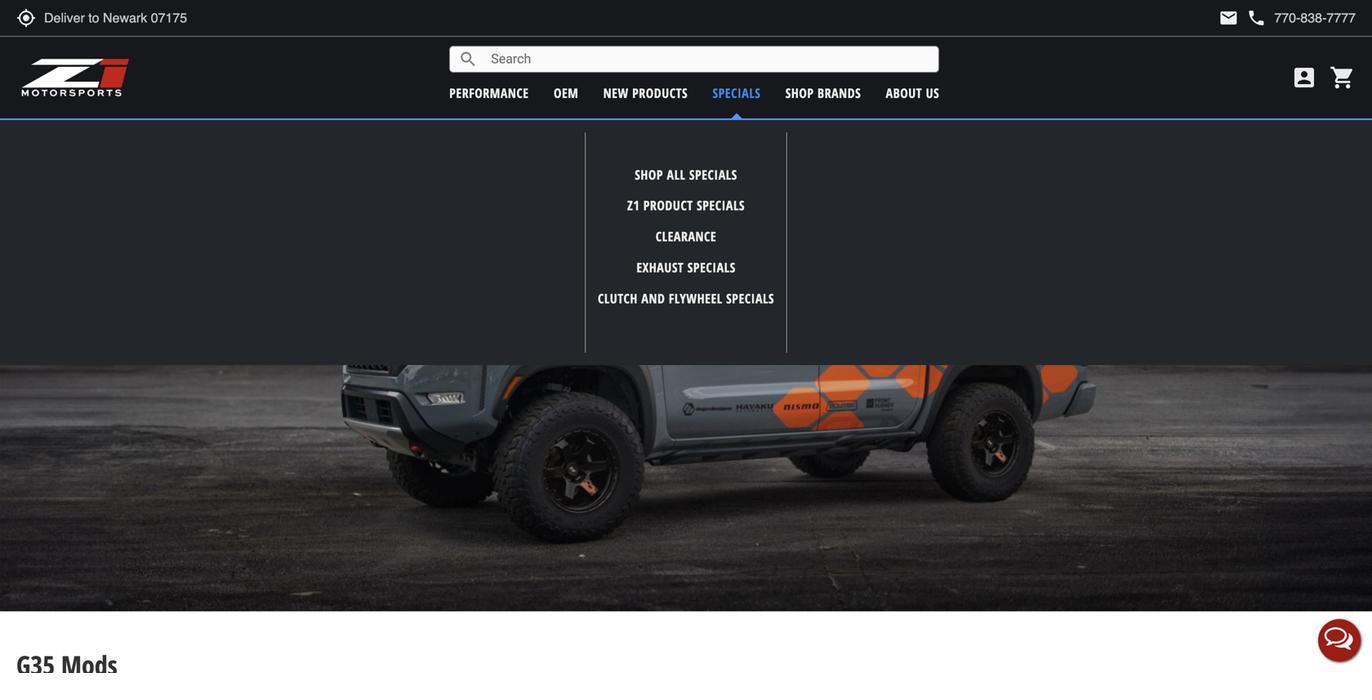 Task type: locate. For each thing, give the bounding box(es) containing it.
(change model)
[[755, 127, 828, 143]]

shop left all
[[635, 166, 664, 183]]

my_location
[[16, 8, 36, 28]]

specials up the clearance
[[697, 197, 745, 214]]

performance link
[[450, 84, 529, 102]]

clearance link
[[656, 228, 717, 245]]

0 horizontal spatial shop
[[635, 166, 664, 183]]

specials
[[690, 166, 738, 183], [697, 197, 745, 214], [688, 259, 736, 276], [727, 290, 775, 307]]

z1
[[628, 197, 640, 214]]

phone
[[1247, 8, 1267, 28]]

oem
[[554, 84, 579, 102]]

z1 motorsports logo image
[[20, 57, 130, 98]]

clutch and flywheel specials link
[[598, 290, 775, 307]]

1 horizontal spatial shop
[[786, 84, 814, 102]]

about
[[886, 84, 923, 102]]

brands
[[818, 84, 862, 102]]

new products link
[[604, 84, 688, 102]]

specials up flywheel
[[688, 259, 736, 276]]

specials right all
[[690, 166, 738, 183]]

z1 product specials
[[628, 197, 745, 214]]

shop for shop brands
[[786, 84, 814, 102]]

specials link
[[713, 84, 761, 102]]

z1 product specials link
[[628, 197, 745, 214]]

Search search field
[[478, 47, 939, 72]]

all
[[667, 166, 686, 183]]

specials
[[713, 84, 761, 102]]

shop left brands
[[786, 84, 814, 102]]

about us
[[886, 84, 940, 102]]

about us link
[[886, 84, 940, 102]]

new
[[604, 84, 629, 102]]

new products
[[604, 84, 688, 102]]

products
[[633, 84, 688, 102]]

specials right flywheel
[[727, 290, 775, 307]]

shop
[[786, 84, 814, 102], [635, 166, 664, 183]]

shop brands link
[[786, 84, 862, 102]]

(change model) link
[[755, 127, 828, 143]]

shop all specials
[[635, 166, 738, 183]]

phone link
[[1247, 8, 1357, 28]]

0 vertical spatial shop
[[786, 84, 814, 102]]

1 vertical spatial shop
[[635, 166, 664, 183]]

'tis the season spread some cheer with our massive selection of z1 products image
[[0, 0, 1373, 113]]

flywheel
[[669, 290, 723, 307]]



Task type: describe. For each thing, give the bounding box(es) containing it.
model)
[[795, 127, 828, 143]]

exhaust specials
[[637, 259, 736, 276]]

win this truck shop now to get automatically entered image
[[0, 140, 1373, 612]]

clutch and flywheel specials
[[598, 290, 775, 307]]

account_box link
[[1288, 65, 1322, 91]]

exhaust
[[637, 259, 684, 276]]

mail phone
[[1220, 8, 1267, 28]]

shopping_cart
[[1330, 65, 1357, 91]]

shopping_cart link
[[1326, 65, 1357, 91]]

shop all specials link
[[635, 166, 738, 183]]

oem link
[[554, 84, 579, 102]]

account_box
[[1292, 65, 1318, 91]]

performance
[[450, 84, 529, 102]]

search
[[459, 49, 478, 69]]

product
[[644, 197, 694, 214]]

clearance
[[656, 228, 717, 245]]

shop brands
[[786, 84, 862, 102]]

us
[[926, 84, 940, 102]]

exhaust specials link
[[637, 259, 736, 276]]

shop for shop all specials
[[635, 166, 664, 183]]

and
[[642, 290, 666, 307]]

(change
[[755, 127, 792, 143]]

mail
[[1220, 8, 1239, 28]]

mail link
[[1220, 8, 1239, 28]]

clutch
[[598, 290, 638, 307]]



Task type: vqa. For each thing, say whether or not it's contained in the screenshot.
THE PERFORMANCE
yes



